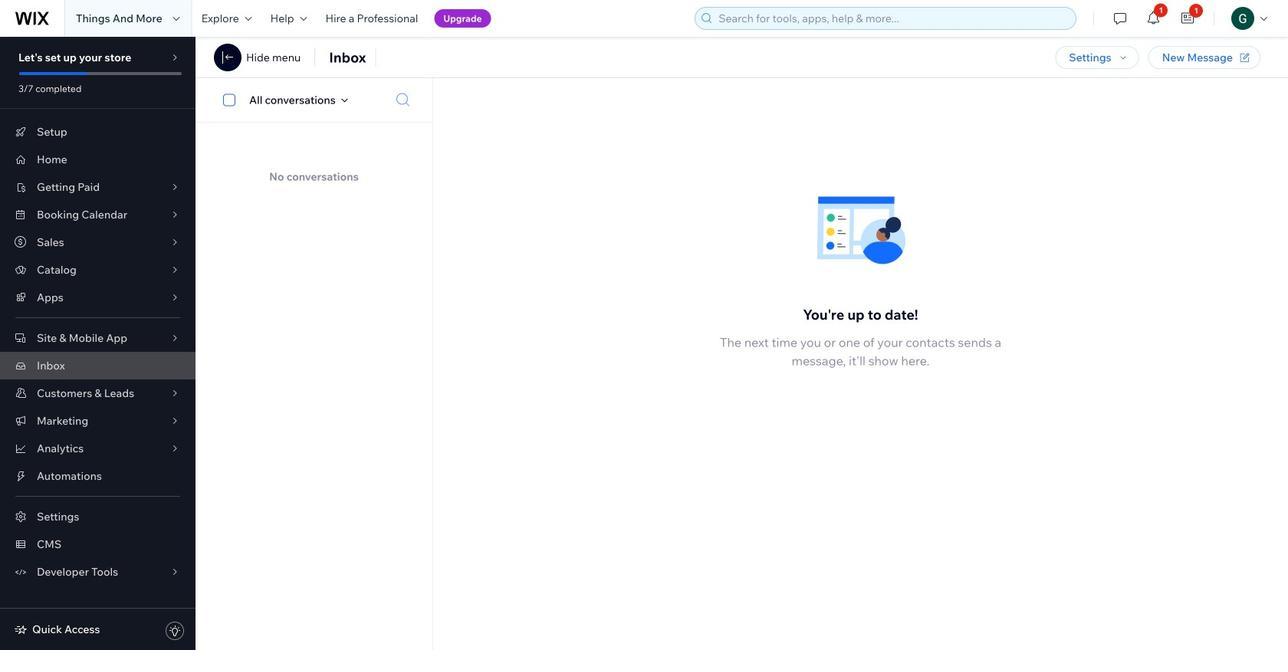 Task type: locate. For each thing, give the bounding box(es) containing it.
None checkbox
[[215, 91, 249, 109]]

Search for tools, apps, help & more... field
[[714, 8, 1072, 29]]



Task type: describe. For each thing, give the bounding box(es) containing it.
sidebar element
[[0, 37, 196, 650]]



Task type: vqa. For each thing, say whether or not it's contained in the screenshot.
TO
no



